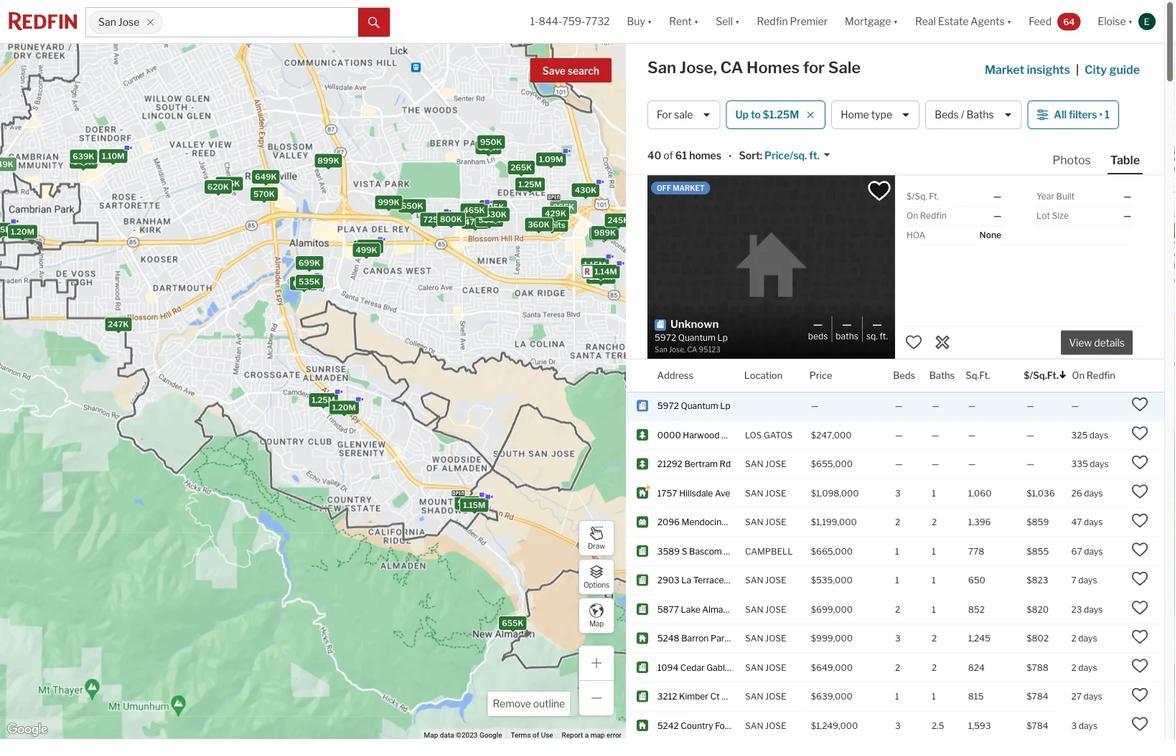 Task type: describe. For each thing, give the bounding box(es) containing it.
▾ for mortgage ▾
[[894, 15, 899, 28]]

655k
[[502, 619, 524, 629]]

— inside — beds
[[814, 317, 823, 330]]

— sq. ft.
[[867, 317, 888, 342]]

favorite this home image for 335 days
[[1132, 454, 1149, 472]]

725k
[[423, 215, 444, 225]]

3 for 1
[[896, 488, 901, 499]]

beds for beds button
[[894, 370, 916, 381]]

save search button
[[530, 58, 612, 83]]

1 horizontal spatial 649k
[[255, 172, 277, 182]]

google image
[[4, 721, 51, 740]]

$/sq.ft.
[[1024, 370, 1059, 381]]

21292 bertram rd link
[[658, 459, 732, 470]]

0 horizontal spatial 1.20m
[[11, 227, 34, 237]]

0 vertical spatial on redfin
[[907, 211, 947, 221]]

$535,000
[[811, 576, 853, 586]]

bertram
[[685, 459, 718, 470]]

buy ▾ button
[[619, 0, 661, 43]]

2903
[[658, 576, 680, 586]]

on inside button
[[1073, 370, 1085, 381]]

ft. inside — sq. ft.
[[880, 331, 888, 342]]

address
[[658, 370, 694, 381]]

1 horizontal spatial 1.20m
[[332, 403, 356, 413]]

homes
[[690, 150, 722, 162]]

sort :
[[739, 150, 763, 162]]

off
[[657, 184, 672, 192]]

1 left 852
[[932, 605, 936, 615]]

824
[[969, 663, 985, 673]]

2096 mendocino ln san jose
[[658, 517, 787, 528]]

options button
[[579, 560, 615, 595]]

3 for 2
[[896, 634, 901, 644]]

barron
[[682, 634, 709, 644]]

san for san jose
[[98, 16, 116, 28]]

ct
[[711, 692, 720, 702]]

buy ▾
[[627, 15, 652, 28]]

remove outline button
[[488, 692, 570, 717]]

0 vertical spatial on
[[907, 211, 919, 221]]

1.24m
[[590, 273, 613, 282]]

rd for 21292 bertram rd
[[720, 459, 731, 470]]

for sale
[[657, 109, 693, 121]]

3 jose from the top
[[766, 517, 787, 528]]

1 vertical spatial 1.15m
[[463, 501, 486, 510]]

remove outline
[[493, 698, 565, 711]]

san jose for 1757 hillsdale ave
[[746, 488, 787, 499]]

real estate agents ▾
[[916, 15, 1012, 28]]

days for $247,000
[[1090, 430, 1109, 441]]

535k
[[299, 277, 320, 287]]

favorite button image
[[868, 179, 892, 203]]

1 horizontal spatial 1.25m
[[519, 180, 542, 189]]

0000 harwood rd
[[658, 430, 733, 441]]

redfin inside button
[[757, 15, 788, 28]]

baths button
[[930, 360, 955, 392]]

5 jose from the top
[[766, 605, 787, 615]]

sell
[[716, 15, 733, 28]]

favorite this home image for 2 days
[[1132, 658, 1149, 675]]

#79
[[722, 692, 738, 702]]

for
[[657, 109, 672, 121]]

favorite this home image for 2 days
[[1132, 629, 1149, 646]]

gables
[[707, 663, 735, 673]]

rent ▾
[[670, 15, 699, 28]]

26 days
[[1072, 488, 1104, 499]]

2 right the $699,000 at bottom right
[[896, 605, 901, 615]]

2 inside map region
[[539, 221, 544, 230]]

245k
[[608, 216, 629, 225]]

baths inside button
[[967, 109, 995, 121]]

5877 lake almanor dr link
[[658, 604, 748, 616]]

1 vertical spatial 265k
[[553, 203, 575, 212]]

home type
[[841, 109, 893, 121]]

view details
[[1070, 337, 1125, 349]]

1-
[[530, 15, 539, 28]]

ca
[[721, 58, 744, 77]]

view details link
[[1062, 329, 1133, 355]]

1.05m
[[592, 230, 616, 239]]

1 left 1,060 at right bottom
[[932, 488, 936, 499]]

dr for 5248 barron park dr
[[732, 634, 741, 644]]

campbell
[[746, 546, 793, 557]]

1 inside 'button'
[[1105, 109, 1110, 121]]

1757 hillsdale ave link
[[658, 488, 732, 499]]

699k
[[299, 259, 321, 268]]

61
[[676, 150, 688, 162]]

$665,000
[[811, 546, 853, 557]]

1 right $639,000
[[896, 692, 900, 702]]

1757
[[658, 488, 678, 499]]

san jose for 21292 bertram rd
[[746, 459, 787, 470]]

market insights link
[[985, 47, 1071, 78]]

1 left the 650
[[932, 576, 936, 586]]

redfin premier
[[757, 15, 828, 28]]

san jose for 3212 kimber ct #79
[[746, 692, 787, 702]]

8 jose from the top
[[766, 692, 787, 702]]

3 down 27
[[1072, 721, 1078, 731]]

2 right the $649,000
[[896, 663, 901, 673]]

photos button
[[1050, 152, 1108, 173]]

up to $1.25m
[[736, 109, 800, 121]]

buy
[[627, 15, 646, 28]]

rd for 0000 harwood rd
[[722, 430, 733, 441]]

2096
[[658, 517, 680, 528]]

favorite this home image for 47 days
[[1132, 513, 1149, 530]]

0 vertical spatial 649k
[[73, 157, 94, 167]]

• inside 'button'
[[1100, 109, 1103, 121]]

photo of 5972 quantum lp, san jose, ca 95123 image
[[648, 175, 896, 359]]

days for $655,000
[[1091, 459, 1109, 470]]

9 san from the top
[[746, 721, 764, 731]]

1 up "2.5" on the right
[[932, 692, 936, 702]]

$859
[[1027, 517, 1050, 528]]

insights
[[1027, 62, 1071, 76]]

5248 barron park dr san jose
[[658, 634, 787, 644]]

favorite this home image for 67 days
[[1132, 542, 1149, 559]]

to
[[751, 109, 761, 121]]

guide
[[1110, 62, 1141, 76]]

9 jose from the top
[[766, 721, 787, 731]]

x-out this home image
[[934, 334, 952, 351]]

8 san from the top
[[746, 692, 764, 702]]

5242 country forge ln san jose
[[658, 721, 787, 731]]

5877
[[658, 605, 679, 615]]

kimber
[[679, 692, 709, 702]]

harwood
[[683, 430, 720, 441]]

favorite this home image for 7 days
[[1132, 571, 1149, 588]]

#10
[[741, 546, 757, 557]]

530k down "505k"
[[479, 215, 501, 225]]

3 san from the top
[[746, 517, 764, 528]]

1 right $535,000
[[896, 576, 900, 586]]

247k
[[108, 320, 129, 329]]

— inside — sq. ft.
[[873, 317, 882, 330]]

eloise
[[1098, 15, 1127, 28]]

21292 bertram rd
[[658, 459, 731, 470]]

jose,
[[680, 58, 717, 77]]

of
[[664, 150, 674, 162]]

0 horizontal spatial baths
[[836, 331, 859, 342]]

all filters • 1
[[1055, 109, 1110, 121]]

2 up 27
[[1072, 663, 1077, 673]]

465k
[[463, 206, 485, 215]]

favorite this home image for 23 days
[[1132, 600, 1149, 617]]

real estate agents ▾ link
[[916, 0, 1012, 43]]

1 left 778
[[932, 546, 936, 557]]

7 days
[[1072, 576, 1098, 586]]

▾ for buy ▾
[[648, 15, 652, 28]]

$802
[[1027, 634, 1049, 644]]

sale
[[829, 58, 861, 77]]

favorite this home image for 27 days
[[1132, 687, 1149, 704]]

map button
[[579, 598, 615, 634]]

990k
[[458, 499, 480, 508]]

0 horizontal spatial 1.25m
[[312, 396, 335, 405]]

620k
[[207, 182, 229, 192]]

650k
[[401, 201, 423, 211]]

view
[[1070, 337, 1093, 349]]

1 vertical spatial on redfin
[[1073, 370, 1116, 381]]

1.10m
[[102, 152, 125, 161]]

beds / baths
[[935, 109, 995, 121]]

2 left the 824
[[932, 663, 937, 673]]

size
[[1053, 211, 1069, 221]]

san jose for 2903 la terrace cir
[[746, 576, 787, 586]]

market
[[673, 184, 705, 192]]

▾ for eloise ▾
[[1129, 15, 1133, 28]]

remove san jose image
[[146, 18, 155, 27]]

3589 s bascom ave #10
[[658, 546, 757, 557]]



Task type: locate. For each thing, give the bounding box(es) containing it.
6 san from the top
[[746, 634, 764, 644]]

on redfin down '$/sq. ft.'
[[907, 211, 947, 221]]

$784 left the 3 days
[[1027, 721, 1049, 731]]

submit search image
[[368, 17, 380, 29]]

beds inside button
[[935, 109, 959, 121]]

1 horizontal spatial ln
[[740, 721, 751, 731]]

1 favorite this home image from the top
[[1132, 454, 1149, 472]]

sq.ft.
[[966, 370, 991, 381]]

sell ▾
[[716, 15, 740, 28]]

▾ right mortgage
[[894, 15, 899, 28]]

ave right hillsdale
[[715, 488, 731, 499]]

sq.
[[867, 331, 878, 342]]

0 horizontal spatial 265k
[[511, 163, 532, 172]]

0 vertical spatial baths
[[967, 109, 995, 121]]

— inside — baths
[[843, 317, 852, 330]]

ln right mendocino
[[729, 517, 739, 528]]

dr right 'almanor' at the bottom right of the page
[[739, 605, 748, 615]]

1 vertical spatial ft.
[[880, 331, 888, 342]]

1 horizontal spatial baths
[[930, 370, 955, 381]]

▾ right the buy
[[648, 15, 652, 28]]

1 horizontal spatial 265k
[[553, 203, 575, 212]]

0 horizontal spatial redfin
[[757, 15, 788, 28]]

year built
[[1037, 191, 1075, 202]]

days right the 26
[[1085, 488, 1104, 499]]

0 horizontal spatial san
[[98, 16, 116, 28]]

4 ▾ from the left
[[894, 15, 899, 28]]

beds for beds / baths
[[935, 109, 959, 121]]

0 vertical spatial 1.15m
[[584, 261, 606, 270]]

1,396
[[969, 517, 992, 528]]

sale
[[674, 109, 693, 121]]

$784 down $788
[[1027, 692, 1049, 702]]

470k
[[465, 218, 486, 227]]

0 vertical spatial 2 days
[[1072, 634, 1098, 644]]

favorite this home image for 3 days
[[1132, 716, 1149, 733]]

0 vertical spatial ft.
[[930, 191, 940, 202]]

2 jose from the top
[[766, 488, 787, 499]]

265k left the 1.09m on the left top
[[511, 163, 532, 172]]

1 san jose from the top
[[746, 459, 787, 470]]

2 days down 23 days
[[1072, 634, 1098, 644]]

1-844-759-7732
[[530, 15, 610, 28]]

ave
[[715, 488, 731, 499], [724, 546, 740, 557]]

on up hoa
[[907, 211, 919, 221]]

0 vertical spatial •
[[1100, 109, 1103, 121]]

san for san jose, ca homes for sale
[[648, 58, 677, 77]]

None search field
[[163, 8, 358, 37]]

user photo image
[[1139, 13, 1156, 30]]

649k up 570k
[[255, 172, 277, 182]]

mortgage ▾
[[845, 15, 899, 28]]

3589 s bascom ave #10 link
[[658, 546, 757, 558]]

▾ right agents
[[1007, 15, 1012, 28]]

0 horizontal spatial •
[[729, 151, 732, 163]]

days right 325
[[1090, 430, 1109, 441]]

baths right /
[[967, 109, 995, 121]]

days right 27
[[1084, 692, 1103, 702]]

all
[[1055, 109, 1067, 121]]

days right 47
[[1085, 517, 1103, 528]]

510k
[[360, 242, 381, 251]]

1 2 days from the top
[[1072, 634, 1098, 644]]

redfin
[[757, 15, 788, 28], [921, 211, 947, 221], [1087, 370, 1116, 381]]

$1,199,000
[[811, 517, 857, 528]]

days for $1,199,000
[[1085, 517, 1103, 528]]

1.09m
[[539, 155, 563, 164]]

options
[[584, 581, 610, 590]]

1 vertical spatial dr
[[732, 634, 741, 644]]

days for $535,000
[[1079, 576, 1098, 586]]

6 jose from the top
[[766, 634, 787, 644]]

40 of 61 homes •
[[648, 150, 732, 163]]

0 vertical spatial beds
[[935, 109, 959, 121]]

dr right the gables
[[737, 663, 746, 673]]

cedar
[[681, 663, 705, 673]]

off market
[[657, 184, 705, 192]]

days for $999,000
[[1079, 634, 1098, 644]]

430k
[[575, 186, 597, 195]]

2 days for $788
[[1072, 663, 1098, 673]]

$247,000
[[811, 430, 852, 441]]

s
[[682, 546, 688, 557]]

7 san from the top
[[746, 663, 764, 673]]

7 jose from the top
[[766, 663, 787, 673]]

▾ left user photo
[[1129, 15, 1133, 28]]

search
[[568, 65, 600, 77]]

▾ for rent ▾
[[694, 15, 699, 28]]

649k left 1.10m
[[73, 157, 94, 167]]

days down the 27 days
[[1079, 721, 1098, 731]]

1 vertical spatial $784
[[1027, 721, 1049, 731]]

2 $784 from the top
[[1027, 721, 1049, 731]]

favorite this home image for 325 days
[[1132, 425, 1149, 443]]

0 horizontal spatial 1.15m
[[463, 501, 486, 510]]

san right the gables
[[746, 663, 764, 673]]

40
[[648, 150, 662, 162]]

real
[[916, 15, 936, 28]]

1 san from the top
[[746, 459, 764, 470]]

950k
[[480, 138, 502, 147]]

2 horizontal spatial baths
[[967, 109, 995, 121]]

1 ▾ from the left
[[648, 15, 652, 28]]

on redfin
[[907, 211, 947, 221], [1073, 370, 1116, 381]]

ln right forge
[[740, 721, 751, 731]]

2 san from the top
[[746, 488, 764, 499]]

san right cir
[[746, 576, 764, 586]]

0 horizontal spatial on
[[907, 211, 919, 221]]

san jose down los gatos
[[746, 459, 787, 470]]

san left jose
[[98, 16, 116, 28]]

1 vertical spatial baths
[[836, 331, 859, 342]]

1,060
[[969, 488, 992, 499]]

1 vertical spatial 1.25m
[[312, 396, 335, 405]]

0 vertical spatial 1.20m
[[11, 227, 34, 237]]

5 san from the top
[[746, 605, 764, 615]]

premier
[[790, 15, 828, 28]]

2 days up the 27 days
[[1072, 663, 1098, 673]]

1 horizontal spatial on redfin
[[1073, 370, 1116, 381]]

sell ▾ button
[[716, 0, 740, 43]]

quantum
[[681, 401, 719, 411]]

up to $1.25m button
[[726, 101, 826, 129]]

$999,000
[[811, 634, 853, 644]]

2 days for $802
[[1072, 634, 1098, 644]]

for
[[803, 58, 825, 77]]

1 $784 from the top
[[1027, 692, 1049, 702]]

0 horizontal spatial beds
[[809, 331, 828, 342]]

days for $699,000
[[1085, 605, 1103, 615]]

2 left 1,245
[[932, 634, 937, 644]]

▾ right sell
[[736, 15, 740, 28]]

on down the view
[[1073, 370, 1085, 381]]

table
[[1111, 153, 1141, 167]]

1 vertical spatial 2 days
[[1072, 663, 1098, 673]]

2 vertical spatial beds
[[894, 370, 916, 381]]

5 ▾ from the left
[[1007, 15, 1012, 28]]

$649,000
[[811, 663, 853, 673]]

san left jose,
[[648, 58, 677, 77]]

days for $639,000
[[1084, 692, 1103, 702]]

67
[[1072, 546, 1083, 557]]

▾ inside dropdown button
[[1007, 15, 1012, 28]]

dr for 1094 cedar gables dr
[[737, 663, 746, 673]]

7
[[1072, 576, 1077, 586]]

4 san from the top
[[746, 576, 764, 586]]

650
[[969, 576, 986, 586]]

5 favorite this home image from the top
[[1132, 571, 1149, 588]]

2.5
[[932, 721, 945, 731]]

beds left /
[[935, 109, 959, 121]]

899k
[[318, 156, 340, 166]]

2 vertical spatial redfin
[[1087, 370, 1116, 381]]

map
[[590, 620, 604, 629]]

505k
[[483, 203, 504, 212]]

0 vertical spatial dr
[[739, 605, 748, 615]]

265k up units
[[553, 203, 575, 212]]

forge
[[715, 721, 739, 731]]

rent ▾ button
[[670, 0, 699, 43]]

47 days
[[1072, 517, 1103, 528]]

▾ for sell ▾
[[736, 15, 740, 28]]

• right filters
[[1100, 109, 1103, 121]]

1 vertical spatial ave
[[724, 546, 740, 557]]

0 vertical spatial 1.25m
[[519, 180, 542, 189]]

built
[[1057, 191, 1075, 202]]

favorite button checkbox
[[868, 179, 892, 203]]

days right 67
[[1085, 546, 1104, 557]]

0 vertical spatial san
[[98, 16, 116, 28]]

4 favorite this home image from the top
[[1132, 542, 1149, 559]]

agents
[[971, 15, 1005, 28]]

1 vertical spatial •
[[729, 151, 732, 163]]

4 jose from the top
[[766, 576, 787, 586]]

san right forge
[[746, 721, 764, 731]]

san jose up 2096 mendocino ln san jose
[[746, 488, 787, 499]]

0 horizontal spatial ln
[[729, 517, 739, 528]]

redfin down '$/sq. ft.'
[[921, 211, 947, 221]]

1 vertical spatial rd
[[720, 459, 731, 470]]

2096 mendocino ln link
[[658, 517, 739, 529]]

san right 'almanor' at the bottom right of the page
[[746, 605, 764, 615]]

map region
[[0, 0, 706, 740]]

ft. right $/sq.
[[930, 191, 940, 202]]

lot
[[1037, 211, 1051, 221]]

days for $649,000
[[1079, 663, 1098, 673]]

0 vertical spatial ave
[[715, 488, 731, 499]]

type
[[872, 109, 893, 121]]

3 right '$1,098,000'
[[896, 488, 901, 499]]

1 vertical spatial redfin
[[921, 211, 947, 221]]

san right #79
[[746, 692, 764, 702]]

1 right filters
[[1105, 109, 1110, 121]]

1 horizontal spatial san
[[648, 58, 677, 77]]

1 vertical spatial on
[[1073, 370, 1085, 381]]

3 left "2.5" on the right
[[896, 721, 901, 731]]

• inside 40 of 61 homes •
[[729, 151, 732, 163]]

san jose down the campbell
[[746, 576, 787, 586]]

2 2 days from the top
[[1072, 663, 1098, 673]]

0 horizontal spatial ft.
[[880, 331, 888, 342]]

days right "23"
[[1085, 605, 1103, 615]]

2 vertical spatial baths
[[930, 370, 955, 381]]

days for $1,249,000
[[1079, 721, 1098, 731]]

2 down "23"
[[1072, 634, 1077, 644]]

1 horizontal spatial 1.15m
[[584, 261, 606, 270]]

1 horizontal spatial redfin
[[921, 211, 947, 221]]

san
[[746, 459, 764, 470], [746, 488, 764, 499], [746, 517, 764, 528], [746, 576, 764, 586], [746, 605, 764, 615], [746, 634, 764, 644], [746, 663, 764, 673], [746, 692, 764, 702], [746, 721, 764, 731]]

6 ▾ from the left
[[1129, 15, 1133, 28]]

815
[[969, 692, 984, 702]]

hoa
[[907, 230, 926, 241]]

6 favorite this home image from the top
[[1132, 600, 1149, 617]]

redfin inside button
[[1087, 370, 1116, 381]]

21292
[[658, 459, 683, 470]]

days right 7
[[1079, 576, 1098, 586]]

$699,000
[[811, 605, 853, 615]]

redfin down view details
[[1087, 370, 1116, 381]]

rent ▾ button
[[661, 0, 708, 43]]

heading
[[655, 317, 772, 356]]

0 vertical spatial 265k
[[511, 163, 532, 172]]

none
[[980, 230, 1002, 241]]

$823
[[1027, 576, 1049, 586]]

mortgage ▾ button
[[845, 0, 899, 43]]

2 horizontal spatial beds
[[935, 109, 959, 121]]

days up the 27 days
[[1079, 663, 1098, 673]]

ft.
[[930, 191, 940, 202], [880, 331, 888, 342]]

remove up to $1.25m image
[[807, 111, 815, 119]]

baths left sq.
[[836, 331, 859, 342]]

4 san jose from the top
[[746, 692, 787, 702]]

jose
[[766, 459, 787, 470], [766, 488, 787, 499], [766, 517, 787, 528], [766, 576, 787, 586], [766, 605, 787, 615], [766, 634, 787, 644], [766, 663, 787, 673], [766, 692, 787, 702], [766, 721, 787, 731]]

san right park
[[746, 634, 764, 644]]

1 vertical spatial beds
[[809, 331, 828, 342]]

0 vertical spatial redfin
[[757, 15, 788, 28]]

3 for 2.5
[[896, 721, 901, 731]]

san jose
[[746, 459, 787, 470], [746, 488, 787, 499], [746, 576, 787, 586], [746, 692, 787, 702]]

$/sq.ft. button
[[1024, 360, 1068, 392]]

beds left — baths
[[809, 331, 828, 342]]

3 ▾ from the left
[[736, 15, 740, 28]]

7 favorite this home image from the top
[[1132, 629, 1149, 646]]

on redfin down view details
[[1073, 370, 1116, 381]]

1094 cedar gables dr san jose
[[658, 663, 787, 673]]

1 vertical spatial 649k
[[255, 172, 277, 182]]

27 days
[[1072, 692, 1103, 702]]

$/sq.
[[907, 191, 928, 202]]

san jose right #79
[[746, 692, 787, 702]]

rd right harwood
[[722, 430, 733, 441]]

0 vertical spatial ln
[[729, 517, 739, 528]]

0 vertical spatial $784
[[1027, 692, 1049, 702]]

rd right the bertram
[[720, 459, 731, 470]]

hillsdale
[[680, 488, 713, 499]]

852
[[969, 605, 985, 615]]

2 favorite this home image from the top
[[1132, 483, 1149, 501]]

$784
[[1027, 692, 1049, 702], [1027, 721, 1049, 731]]

favorite this home image
[[1132, 454, 1149, 472], [1132, 483, 1149, 501], [1132, 513, 1149, 530], [1132, 542, 1149, 559], [1132, 571, 1149, 588], [1132, 600, 1149, 617], [1132, 629, 1149, 646], [1132, 687, 1149, 704]]

$784 for 3 days
[[1027, 721, 1049, 731]]

beds left baths 'button'
[[894, 370, 916, 381]]

days for $1,098,000
[[1085, 488, 1104, 499]]

photos
[[1053, 153, 1092, 167]]

dr right park
[[732, 634, 741, 644]]

on redfin button
[[1073, 360, 1116, 392]]

2 horizontal spatial redfin
[[1087, 370, 1116, 381]]

feed
[[1029, 15, 1052, 28]]

0 horizontal spatial on redfin
[[907, 211, 947, 221]]

1 horizontal spatial on
[[1073, 370, 1085, 381]]

save search
[[543, 65, 600, 77]]

1 horizontal spatial beds
[[894, 370, 916, 381]]

1.14m
[[595, 267, 617, 277]]

1 horizontal spatial ft.
[[930, 191, 940, 202]]

530k right 800k
[[485, 210, 507, 219]]

favorite this home image for —
[[1132, 396, 1149, 413]]

360k
[[528, 220, 550, 230]]

dr for 5877 lake almanor dr
[[739, 605, 748, 615]]

days down 23 days
[[1079, 634, 1098, 644]]

homes
[[747, 58, 800, 77]]

baths down the x-out this home icon
[[930, 370, 955, 381]]

2 left units
[[539, 221, 544, 230]]

redfin left premier on the top of the page
[[757, 15, 788, 28]]

3 favorite this home image from the top
[[1132, 513, 1149, 530]]

800k
[[440, 215, 462, 224]]

0 horizontal spatial 649k
[[73, 157, 94, 167]]

ft. right sq.
[[880, 331, 888, 342]]

3 right $999,000
[[896, 634, 901, 644]]

days for $665,000
[[1085, 546, 1104, 557]]

2 vertical spatial dr
[[737, 663, 746, 673]]

2903 la terrace cir link
[[658, 575, 738, 587]]

1 vertical spatial 1.20m
[[332, 403, 356, 413]]

san down los
[[746, 459, 764, 470]]

▾ right rent
[[694, 15, 699, 28]]

0 vertical spatial rd
[[722, 430, 733, 441]]

beds / baths button
[[926, 101, 1022, 129]]

$784 for 27 days
[[1027, 692, 1049, 702]]

759-
[[563, 15, 586, 28]]

eloise ▾
[[1098, 15, 1133, 28]]

1 right $665,000
[[896, 546, 900, 557]]

680k
[[293, 279, 315, 288]]

2 san jose from the top
[[746, 488, 787, 499]]

san up 2096 mendocino ln san jose
[[746, 488, 764, 499]]

3 san jose from the top
[[746, 576, 787, 586]]

1 jose from the top
[[766, 459, 787, 470]]

2 left 1,396
[[932, 517, 937, 528]]

1
[[1105, 109, 1110, 121], [932, 488, 936, 499], [896, 546, 900, 557], [932, 546, 936, 557], [896, 576, 900, 586], [932, 576, 936, 586], [932, 605, 936, 615], [896, 692, 900, 702], [932, 692, 936, 702]]

days right 335
[[1091, 459, 1109, 470]]

1 horizontal spatial •
[[1100, 109, 1103, 121]]

san up the #10 at bottom right
[[746, 517, 764, 528]]

ave left the #10 at bottom right
[[724, 546, 740, 557]]

8 favorite this home image from the top
[[1132, 687, 1149, 704]]

1 vertical spatial san
[[648, 58, 677, 77]]

1094 cedar gables dr link
[[658, 662, 746, 674]]

2 days
[[1072, 634, 1098, 644], [1072, 663, 1098, 673]]

favorite this home image
[[906, 334, 923, 351], [1132, 396, 1149, 413], [1132, 425, 1149, 443], [1132, 658, 1149, 675], [1132, 716, 1149, 733]]

• left sort
[[729, 151, 732, 163]]

1-844-759-7732 link
[[530, 15, 610, 28]]

2 ▾ from the left
[[694, 15, 699, 28]]

1 vertical spatial ln
[[740, 721, 751, 731]]

2 right $1,199,000
[[896, 517, 901, 528]]

favorite this home image for 26 days
[[1132, 483, 1149, 501]]



Task type: vqa. For each thing, say whether or not it's contained in the screenshot.


